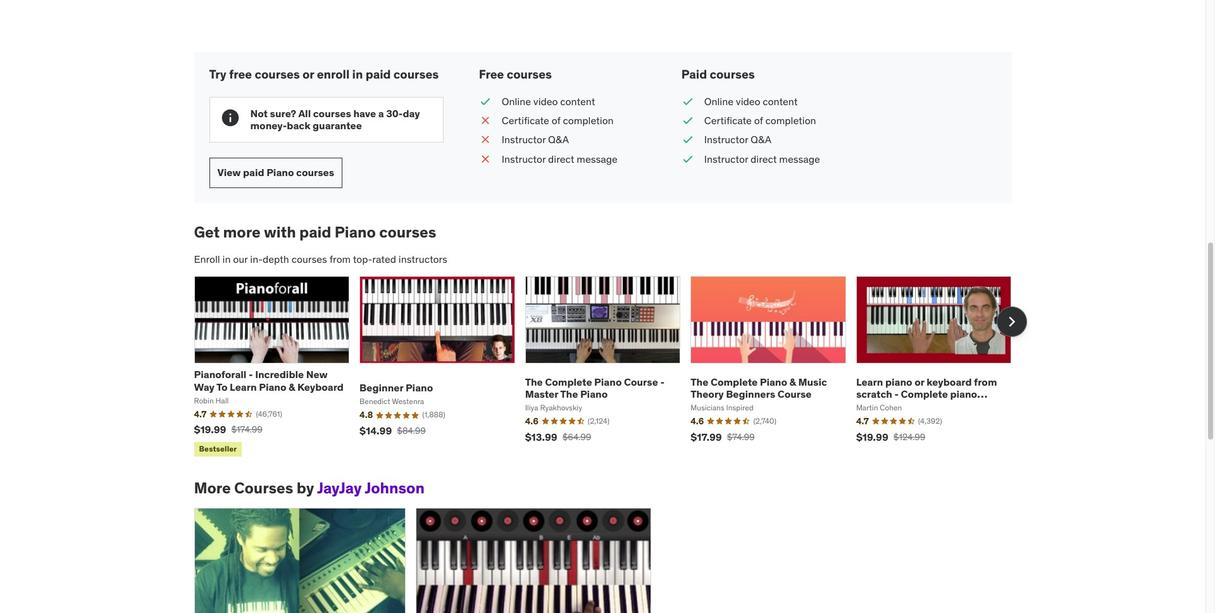 Task type: vqa. For each thing, say whether or not it's contained in the screenshot.
"All"
yes



Task type: locate. For each thing, give the bounding box(es) containing it.
0 horizontal spatial paid
[[243, 166, 264, 179]]

2 horizontal spatial paid
[[366, 66, 391, 82]]

all
[[299, 107, 311, 119]]

1 horizontal spatial instructor q&a
[[705, 133, 772, 146]]

learn inside pianoforall - incredible new way to learn piano & keyboard
[[230, 380, 257, 393]]

online video content for paid courses
[[705, 95, 798, 107]]

certificate down paid courses
[[705, 114, 752, 127]]

instructor direct message
[[502, 153, 618, 165], [705, 153, 821, 165]]

1 horizontal spatial certificate
[[705, 114, 752, 127]]

content for paid courses
[[763, 95, 798, 107]]

the
[[525, 375, 543, 388], [691, 375, 709, 388], [561, 387, 578, 400]]

enroll
[[194, 253, 220, 265]]

instructor q&a for paid courses
[[705, 133, 772, 146]]

2 q&a from the left
[[751, 133, 772, 146]]

0 horizontal spatial from
[[330, 253, 351, 265]]

beginner piano
[[360, 381, 433, 394]]

2 online video content from the left
[[705, 95, 798, 107]]

content for free courses
[[561, 95, 596, 107]]

try
[[209, 66, 227, 82]]

2 of from the left
[[755, 114, 764, 127]]

1 instructor q&a from the left
[[502, 133, 569, 146]]

music
[[799, 375, 828, 388]]

way
[[194, 380, 215, 393]]

0 horizontal spatial the
[[525, 375, 543, 388]]

30-
[[386, 107, 403, 119]]

1 horizontal spatial direct
[[751, 153, 777, 165]]

courses up the day
[[394, 66, 439, 82]]

1 horizontal spatial -
[[661, 375, 665, 388]]

1 vertical spatial small image
[[682, 133, 695, 147]]

piano
[[267, 166, 294, 179], [335, 222, 376, 242], [595, 375, 622, 388], [760, 375, 788, 388], [259, 380, 287, 393], [406, 381, 433, 394], [581, 387, 608, 400]]

or
[[303, 66, 314, 82], [915, 375, 925, 388]]

&
[[790, 375, 797, 388], [289, 380, 295, 393]]

0 horizontal spatial online video content
[[502, 95, 596, 107]]

1 small image from the top
[[682, 113, 695, 128]]

2 vertical spatial paid
[[300, 222, 332, 242]]

course
[[624, 375, 659, 388], [778, 387, 812, 400]]

direct for free courses
[[548, 153, 575, 165]]

small image
[[479, 94, 492, 108], [682, 94, 695, 108], [479, 113, 492, 128], [479, 133, 492, 147], [479, 152, 492, 166]]

1 completion from the left
[[563, 114, 614, 127]]

1 horizontal spatial complete
[[711, 375, 758, 388]]

- right scratch
[[895, 387, 899, 400]]

piano inside pianoforall - incredible new way to learn piano & keyboard
[[259, 380, 287, 393]]

certificate of completion down paid courses
[[705, 114, 817, 127]]

online video content for free courses
[[502, 95, 596, 107]]

piano inside the complete piano & music theory beginners course
[[760, 375, 788, 388]]

small image for instructor q&a
[[682, 133, 695, 147]]

1 horizontal spatial instructor direct message
[[705, 153, 821, 165]]

from right the keyboard
[[975, 375, 998, 388]]

the for theory
[[691, 375, 709, 388]]

video down free courses
[[534, 95, 558, 107]]

-
[[249, 368, 253, 381], [661, 375, 665, 388], [895, 387, 899, 400]]

the complete piano & music theory beginners course link
[[691, 375, 828, 400]]

learn up 'course'
[[857, 375, 884, 388]]

from inside learn piano or keyboard from scratch - complete piano course
[[975, 375, 998, 388]]

pianoforall - incredible new way to learn piano & keyboard link
[[194, 368, 344, 393]]

0 horizontal spatial online
[[502, 95, 531, 107]]

0 horizontal spatial direct
[[548, 153, 575, 165]]

0 horizontal spatial certificate of completion
[[502, 114, 614, 127]]

completion for paid courses
[[766, 114, 817, 127]]

complete for beginners
[[711, 375, 758, 388]]

1 horizontal spatial completion
[[766, 114, 817, 127]]

direct for paid courses
[[751, 153, 777, 165]]

more
[[194, 478, 231, 498]]

1 horizontal spatial online
[[705, 95, 734, 107]]

0 horizontal spatial content
[[561, 95, 596, 107]]

online for paid
[[705, 95, 734, 107]]

in right "enroll"
[[352, 66, 363, 82]]

0 horizontal spatial completion
[[563, 114, 614, 127]]

get more with paid piano courses
[[194, 222, 437, 242]]

2 instructor direct message from the left
[[705, 153, 821, 165]]

1 horizontal spatial paid
[[300, 222, 332, 242]]

0 horizontal spatial of
[[552, 114, 561, 127]]

certificate of completion down free courses
[[502, 114, 614, 127]]

carousel element
[[194, 276, 1028, 459]]

from
[[330, 253, 351, 265], [975, 375, 998, 388]]

enroll in our in-depth courses from top-rated instructors
[[194, 253, 448, 265]]

2 horizontal spatial complete
[[902, 387, 949, 400]]

1 horizontal spatial the
[[561, 387, 578, 400]]

- inside the complete piano course - master the piano
[[661, 375, 665, 388]]

learn inside learn piano or keyboard from scratch - complete piano course
[[857, 375, 884, 388]]

1 direct from the left
[[548, 153, 575, 165]]

instructor q&a
[[502, 133, 569, 146], [705, 133, 772, 146]]

learn right to
[[230, 380, 257, 393]]

the inside the complete piano & music theory beginners course
[[691, 375, 709, 388]]

0 horizontal spatial q&a
[[548, 133, 569, 146]]

- left 'theory'
[[661, 375, 665, 388]]

& left 'new'
[[289, 380, 295, 393]]

1 horizontal spatial &
[[790, 375, 797, 388]]

2 completion from the left
[[766, 114, 817, 127]]

of down free courses
[[552, 114, 561, 127]]

online video content
[[502, 95, 596, 107], [705, 95, 798, 107]]

& left "music"
[[790, 375, 797, 388]]

1 of from the left
[[552, 114, 561, 127]]

1 horizontal spatial course
[[778, 387, 812, 400]]

1 content from the left
[[561, 95, 596, 107]]

video down paid courses
[[736, 95, 761, 107]]

1 horizontal spatial content
[[763, 95, 798, 107]]

of down paid courses
[[755, 114, 764, 127]]

- left incredible
[[249, 368, 253, 381]]

courses
[[234, 478, 293, 498]]

2 certificate from the left
[[705, 114, 752, 127]]

free courses
[[479, 66, 552, 82]]

online down paid courses
[[705, 95, 734, 107]]

1 horizontal spatial of
[[755, 114, 764, 127]]

our
[[233, 253, 248, 265]]

complete for the
[[545, 375, 592, 388]]

online video content down free courses
[[502, 95, 596, 107]]

1 message from the left
[[577, 153, 618, 165]]

depth
[[263, 253, 289, 265]]

content
[[561, 95, 596, 107], [763, 95, 798, 107]]

next image
[[1002, 312, 1022, 332]]

0 horizontal spatial learn
[[230, 380, 257, 393]]

instructor
[[502, 133, 546, 146], [705, 133, 749, 146], [502, 153, 546, 165], [705, 153, 749, 165]]

- inside pianoforall - incredible new way to learn piano & keyboard
[[249, 368, 253, 381]]

2 video from the left
[[736, 95, 761, 107]]

1 vertical spatial paid
[[243, 166, 264, 179]]

3 small image from the top
[[682, 152, 695, 166]]

0 vertical spatial in
[[352, 66, 363, 82]]

sure?
[[270, 107, 296, 119]]

0 vertical spatial or
[[303, 66, 314, 82]]

pianoforall - incredible new way to learn piano & keyboard
[[194, 368, 344, 393]]

online
[[502, 95, 531, 107], [705, 95, 734, 107]]

beginner piano link
[[360, 381, 433, 394]]

view paid piano courses
[[218, 166, 334, 179]]

paid up a
[[366, 66, 391, 82]]

0 horizontal spatial instructor direct message
[[502, 153, 618, 165]]

1 vertical spatial or
[[915, 375, 925, 388]]

2 horizontal spatial the
[[691, 375, 709, 388]]

1 horizontal spatial online video content
[[705, 95, 798, 107]]

certificate down free courses
[[502, 114, 550, 127]]

online video content down paid courses
[[705, 95, 798, 107]]

message
[[577, 153, 618, 165], [780, 153, 821, 165]]

0 vertical spatial paid
[[366, 66, 391, 82]]

paid inside the view paid piano courses link
[[243, 166, 264, 179]]

1 certificate of completion from the left
[[502, 114, 614, 127]]

from left top-
[[330, 253, 351, 265]]

2 certificate of completion from the left
[[705, 114, 817, 127]]

or left the keyboard
[[915, 375, 925, 388]]

the for master
[[525, 375, 543, 388]]

courses right all
[[313, 107, 351, 119]]

completion
[[563, 114, 614, 127], [766, 114, 817, 127]]

1 horizontal spatial from
[[975, 375, 998, 388]]

0 horizontal spatial video
[[534, 95, 558, 107]]

q&a for free courses
[[548, 133, 569, 146]]

certificate of completion for paid courses
[[705, 114, 817, 127]]

0 horizontal spatial -
[[249, 368, 253, 381]]

in-
[[250, 253, 263, 265]]

0 horizontal spatial or
[[303, 66, 314, 82]]

1 online from the left
[[502, 95, 531, 107]]

1 horizontal spatial learn
[[857, 375, 884, 388]]

2 direct from the left
[[751, 153, 777, 165]]

0 horizontal spatial instructor q&a
[[502, 133, 569, 146]]

2 instructor q&a from the left
[[705, 133, 772, 146]]

learn
[[857, 375, 884, 388], [230, 380, 257, 393]]

complete inside learn piano or keyboard from scratch - complete piano course
[[902, 387, 949, 400]]

2 content from the left
[[763, 95, 798, 107]]

1 horizontal spatial or
[[915, 375, 925, 388]]

complete inside the complete piano course - master the piano
[[545, 375, 592, 388]]

paid right the "view"
[[243, 166, 264, 179]]

video for paid courses
[[736, 95, 761, 107]]

1 horizontal spatial q&a
[[751, 133, 772, 146]]

certificate of completion for free courses
[[502, 114, 614, 127]]

1 vertical spatial from
[[975, 375, 998, 388]]

free
[[229, 66, 252, 82]]

small image for certificate of completion
[[682, 113, 695, 128]]

1 instructor direct message from the left
[[502, 153, 618, 165]]

courses right free in the top of the page
[[255, 66, 300, 82]]

0 horizontal spatial complete
[[545, 375, 592, 388]]

a
[[379, 107, 384, 119]]

or left "enroll"
[[303, 66, 314, 82]]

not sure? all courses have a 30-day money-back guarantee
[[250, 107, 420, 132]]

1 online video content from the left
[[502, 95, 596, 107]]

complete
[[545, 375, 592, 388], [711, 375, 758, 388], [902, 387, 949, 400]]

get
[[194, 222, 220, 242]]

0 horizontal spatial &
[[289, 380, 295, 393]]

& inside pianoforall - incredible new way to learn piano & keyboard
[[289, 380, 295, 393]]

certificate of completion
[[502, 114, 614, 127], [705, 114, 817, 127]]

1 certificate from the left
[[502, 114, 550, 127]]

with
[[264, 222, 296, 242]]

paid up "enroll in our in-depth courses from top-rated instructors"
[[300, 222, 332, 242]]

1 horizontal spatial certificate of completion
[[705, 114, 817, 127]]

2 vertical spatial small image
[[682, 152, 695, 166]]

2 message from the left
[[780, 153, 821, 165]]

online down free courses
[[502, 95, 531, 107]]

view
[[218, 166, 241, 179]]

2 small image from the top
[[682, 133, 695, 147]]

message for paid courses
[[780, 153, 821, 165]]

free
[[479, 66, 504, 82]]

in
[[352, 66, 363, 82], [223, 253, 231, 265]]

small image for instructor direct message
[[682, 152, 695, 166]]

q&a
[[548, 133, 569, 146], [751, 133, 772, 146]]

small image
[[682, 113, 695, 128], [682, 133, 695, 147], [682, 152, 695, 166]]

certificate
[[502, 114, 550, 127], [705, 114, 752, 127]]

2 horizontal spatial -
[[895, 387, 899, 400]]

video
[[534, 95, 558, 107], [736, 95, 761, 107]]

direct
[[548, 153, 575, 165], [751, 153, 777, 165]]

courses
[[255, 66, 300, 82], [394, 66, 439, 82], [507, 66, 552, 82], [710, 66, 755, 82], [313, 107, 351, 119], [296, 166, 334, 179], [379, 222, 437, 242], [292, 253, 327, 265]]

more courses by jayjay johnson
[[194, 478, 425, 498]]

paid
[[366, 66, 391, 82], [243, 166, 264, 179], [300, 222, 332, 242]]

0 vertical spatial small image
[[682, 113, 695, 128]]

1 vertical spatial in
[[223, 253, 231, 265]]

courses down back
[[296, 166, 334, 179]]

complete inside the complete piano & music theory beginners course
[[711, 375, 758, 388]]

1 horizontal spatial message
[[780, 153, 821, 165]]

1 video from the left
[[534, 95, 558, 107]]

more
[[223, 222, 261, 242]]

0 vertical spatial from
[[330, 253, 351, 265]]

2 online from the left
[[705, 95, 734, 107]]

enroll
[[317, 66, 350, 82]]

0 horizontal spatial course
[[624, 375, 659, 388]]

in left our
[[223, 253, 231, 265]]

0 horizontal spatial message
[[577, 153, 618, 165]]

instructor direct message for paid courses
[[705, 153, 821, 165]]

view paid piano courses link
[[209, 158, 343, 188]]

or inside learn piano or keyboard from scratch - complete piano course
[[915, 375, 925, 388]]

piano
[[886, 375, 913, 388], [951, 387, 978, 400]]

0 horizontal spatial certificate
[[502, 114, 550, 127]]

1 horizontal spatial video
[[736, 95, 761, 107]]

the complete piano course - master the piano
[[525, 375, 665, 400]]

learn piano or keyboard from scratch - complete piano course
[[857, 375, 998, 412]]

1 q&a from the left
[[548, 133, 569, 146]]

of
[[552, 114, 561, 127], [755, 114, 764, 127]]



Task type: describe. For each thing, give the bounding box(es) containing it.
completion for free courses
[[563, 114, 614, 127]]

learn piano or keyboard from scratch - complete piano course link
[[857, 375, 998, 412]]

johnson
[[365, 478, 425, 498]]

courses up instructors
[[379, 222, 437, 242]]

pianoforall
[[194, 368, 247, 381]]

certificate for paid
[[705, 114, 752, 127]]

the complete piano & music theory beginners course
[[691, 375, 828, 400]]

courses down the get more with paid piano courses at the top left
[[292, 253, 327, 265]]

the complete piano course - master the piano link
[[525, 375, 665, 400]]

online for free
[[502, 95, 531, 107]]

course
[[857, 400, 890, 412]]

& inside the complete piano & music theory beginners course
[[790, 375, 797, 388]]

beginner
[[360, 381, 404, 394]]

1 horizontal spatial in
[[352, 66, 363, 82]]

message for free courses
[[577, 153, 618, 165]]

jayjay johnson link
[[317, 478, 425, 498]]

rated
[[373, 253, 396, 265]]

courses right paid
[[710, 66, 755, 82]]

not
[[250, 107, 268, 119]]

money-
[[250, 119, 287, 132]]

try free courses or enroll in paid courses
[[209, 66, 439, 82]]

master
[[525, 387, 559, 400]]

instructors
[[399, 253, 448, 265]]

q&a for paid courses
[[751, 133, 772, 146]]

by
[[297, 478, 314, 498]]

- inside learn piano or keyboard from scratch - complete piano course
[[895, 387, 899, 400]]

courses right free
[[507, 66, 552, 82]]

video for free courses
[[534, 95, 558, 107]]

have
[[354, 107, 376, 119]]

new
[[306, 368, 328, 381]]

day
[[403, 107, 420, 119]]

guarantee
[[313, 119, 362, 132]]

keyboard
[[298, 380, 344, 393]]

scratch
[[857, 387, 893, 400]]

of for free courses
[[552, 114, 561, 127]]

to
[[217, 380, 228, 393]]

jayjay
[[317, 478, 362, 498]]

back
[[287, 119, 311, 132]]

beginners
[[726, 387, 776, 400]]

instructor q&a for free courses
[[502, 133, 569, 146]]

incredible
[[255, 368, 304, 381]]

1 horizontal spatial piano
[[951, 387, 978, 400]]

theory
[[691, 387, 724, 400]]

paid courses
[[682, 66, 755, 82]]

0 horizontal spatial in
[[223, 253, 231, 265]]

paid
[[682, 66, 708, 82]]

courses inside not sure? all courses have a 30-day money-back guarantee
[[313, 107, 351, 119]]

instructor direct message for free courses
[[502, 153, 618, 165]]

top-
[[353, 253, 373, 265]]

course inside the complete piano course - master the piano
[[624, 375, 659, 388]]

0 horizontal spatial piano
[[886, 375, 913, 388]]

of for paid courses
[[755, 114, 764, 127]]

keyboard
[[927, 375, 972, 388]]

course inside the complete piano & music theory beginners course
[[778, 387, 812, 400]]

certificate for free
[[502, 114, 550, 127]]



